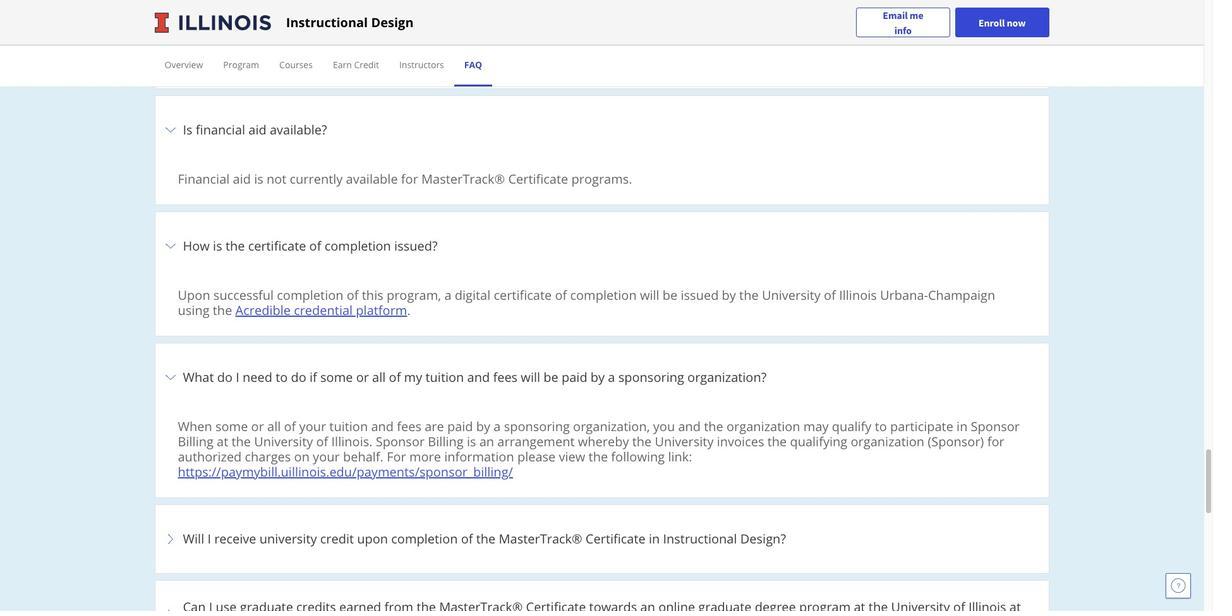 Task type: locate. For each thing, give the bounding box(es) containing it.
0 horizontal spatial i
[[208, 531, 211, 548]]

0 horizontal spatial do
[[217, 369, 233, 386]]

0 vertical spatial some
[[321, 369, 353, 386]]

courses link
[[279, 59, 313, 71]]

0 horizontal spatial billing
[[178, 434, 214, 451]]

you inside when some or all of your tuition and fees are paid by a sponsoring organization, you and the organization may qualify to participate in sponsor billing at the university of illinois. sponsor billing is an arrangement whereby the university invoices the qualifying organization (sponsor) for authorized charges on your behalf. for more information please view the following link: https://paymybill.uillinois.edu/payments/sponsor_billing/
[[653, 418, 675, 436]]

0 vertical spatial mastertrack®
[[311, 39, 395, 56]]

1 horizontal spatial is
[[254, 171, 263, 188]]

to inside when some or all of your tuition and fees are paid by a sponsoring organization, you and the organization may qualify to participate in sponsor billing at the university of illinois. sponsor billing is an arrangement whereby the university invoices the qualifying organization (sponsor) for authorized charges on your behalf. for more information please view the following link: https://paymybill.uillinois.edu/payments/sponsor_billing/
[[875, 418, 887, 436]]

by
[[722, 287, 736, 304], [591, 369, 605, 386], [476, 418, 491, 436]]

certificate inside dropdown button
[[248, 238, 306, 255]]

organization
[[727, 418, 801, 436], [851, 434, 925, 451]]

is right 'how'
[[213, 238, 222, 255]]

faq link
[[464, 59, 482, 71]]

be
[[647, 39, 662, 56], [787, 39, 802, 56], [663, 287, 678, 304], [544, 369, 559, 386]]

0 vertical spatial for
[[401, 171, 418, 188]]

sponsoring inside when some or all of your tuition and fees are paid by a sponsoring organization, you and the organization may qualify to participate in sponsor billing at the university of illinois. sponsor billing is an arrangement whereby the university invoices the qualifying organization (sponsor) for authorized charges on your behalf. for more information please view the following link: https://paymybill.uillinois.edu/payments/sponsor_billing/
[[504, 418, 570, 436]]

acredible
[[236, 302, 291, 319]]

0 vertical spatial all
[[372, 369, 386, 386]]

platform
[[356, 302, 407, 319]]

will
[[625, 39, 644, 56], [764, 39, 784, 56], [640, 287, 660, 304], [521, 369, 541, 386]]

0 vertical spatial program
[[461, 39, 513, 56]]

all up charges
[[267, 418, 281, 436]]

0 horizontal spatial certificate
[[398, 39, 458, 56]]

financial aid is not currently available for mastertrack® certificate programs.
[[178, 171, 633, 188]]

1 horizontal spatial by
[[591, 369, 605, 386]]

by up information on the bottom left
[[476, 418, 491, 436]]

some inside when some or all of your tuition and fees are paid by a sponsoring organization, you and the organization may qualify to participate in sponsor billing at the university of illinois. sponsor billing is an arrangement whereby the university invoices the qualifying organization (sponsor) for authorized charges on your behalf. for more information please view the following link: https://paymybill.uillinois.edu/payments/sponsor_billing/
[[216, 418, 248, 436]]

1 horizontal spatial fees
[[493, 369, 518, 386]]

0 horizontal spatial or
[[251, 418, 264, 436]]

2 horizontal spatial is
[[467, 434, 476, 451]]

chevron right image
[[163, 123, 178, 138], [163, 370, 178, 386], [163, 608, 178, 612]]

1 horizontal spatial i
[[236, 369, 239, 386]]

1 vertical spatial on
[[294, 449, 310, 466]]

i left need
[[236, 369, 239, 386]]

you up program 'link'
[[212, 39, 234, 56]]

2 list item from the top
[[155, 95, 1050, 212]]

using
[[178, 302, 210, 319]]

on right based
[[952, 39, 967, 56]]

of
[[309, 238, 321, 255], [347, 287, 359, 304], [555, 287, 567, 304], [824, 287, 836, 304], [389, 369, 401, 386], [284, 418, 296, 436], [316, 434, 328, 451], [461, 531, 473, 548]]

4 list item from the top
[[155, 343, 1050, 506]]

1 vertical spatial by
[[591, 369, 605, 386]]

and inside once you enroll in the mastertrack® certificate program a student account will be created and you will be billed, per course, based on the payment due dates .
[[713, 39, 736, 56]]

some right when
[[216, 418, 248, 436]]

1 horizontal spatial certificate
[[508, 171, 568, 188]]

email me info button
[[857, 7, 951, 38]]

instructional design
[[286, 14, 414, 31]]

0 vertical spatial by
[[722, 287, 736, 304]]

1 horizontal spatial do
[[291, 369, 306, 386]]

tuition up 'behalf.'
[[330, 418, 368, 436]]

chevron right image
[[163, 239, 178, 254], [163, 532, 178, 547]]

is
[[183, 121, 193, 138]]

1 horizontal spatial billing
[[428, 434, 464, 451]]

some right if
[[321, 369, 353, 386]]

programs.
[[572, 171, 633, 188]]

available?
[[270, 121, 327, 138]]

you right 'created'
[[739, 39, 761, 56]]

tuition
[[426, 369, 464, 386], [330, 418, 368, 436]]

0 vertical spatial chevron right image
[[163, 123, 178, 138]]

or
[[356, 369, 369, 386], [251, 418, 264, 436]]

to right need
[[276, 369, 288, 386]]

you up link:
[[653, 418, 675, 436]]

.
[[292, 54, 295, 71], [407, 302, 411, 319]]

paid right are
[[447, 418, 473, 436]]

1 horizontal spatial for
[[988, 434, 1005, 451]]

based
[[913, 39, 949, 56]]

1 chevron right image from the top
[[163, 123, 178, 138]]

0 vertical spatial certificate
[[398, 39, 458, 56]]

1 horizontal spatial all
[[372, 369, 386, 386]]

by up organization,
[[591, 369, 605, 386]]

in inside once you enroll in the mastertrack® certificate program a student account will be created and you will be billed, per course, based on the payment due dates .
[[274, 39, 285, 56]]

certificate
[[248, 238, 306, 255], [494, 287, 552, 304]]

view
[[559, 449, 586, 466]]

2 vertical spatial in
[[649, 531, 660, 548]]

i right will at the left
[[208, 531, 211, 548]]

0 horizontal spatial sponsoring
[[504, 418, 570, 436]]

1 vertical spatial tuition
[[330, 418, 368, 436]]

1 vertical spatial program
[[223, 59, 259, 71]]

earn credit
[[333, 59, 379, 71]]

the inside 'how is the certificate of completion issued?' dropdown button
[[226, 238, 245, 255]]

2 horizontal spatial certificate
[[586, 531, 646, 548]]

list item
[[155, 0, 1050, 96], [155, 95, 1050, 212], [155, 212, 1050, 344], [155, 343, 1050, 506], [155, 581, 1050, 612]]

your left illinois.
[[299, 418, 326, 436]]

0 vertical spatial or
[[356, 369, 369, 386]]

1 do from the left
[[217, 369, 233, 386]]

2 vertical spatial mastertrack®
[[499, 531, 583, 548]]

0 horizontal spatial .
[[292, 54, 295, 71]]

sponsoring
[[619, 369, 685, 386], [504, 418, 570, 436]]

do left if
[[291, 369, 306, 386]]

completion down 'how is the certificate of completion issued?' dropdown button
[[570, 287, 637, 304]]

(sponsor)
[[928, 434, 985, 451]]

1 horizontal spatial certificate
[[494, 287, 552, 304]]

chevron right image inside what do i need to do if some or all of my tuition and fees will be paid by a sponsoring organization? dropdown button
[[163, 370, 178, 386]]

mastertrack®
[[311, 39, 395, 56], [422, 171, 505, 188], [499, 531, 583, 548]]

instructional inside dropdown button
[[663, 531, 737, 548]]

1 horizontal spatial sponsoring
[[619, 369, 685, 386]]

1 vertical spatial instructional
[[663, 531, 737, 548]]

once
[[178, 39, 209, 56]]

you for sponsor
[[653, 418, 675, 436]]

instructional up the earn
[[286, 14, 368, 31]]

arrangement
[[498, 434, 575, 451]]

2 chevron right image from the top
[[163, 370, 178, 386]]

0 horizontal spatial on
[[294, 449, 310, 466]]

at
[[217, 434, 228, 451]]

1 horizontal spatial instructional
[[663, 531, 737, 548]]

completion up this
[[325, 238, 391, 255]]

paid inside dropdown button
[[562, 369, 588, 386]]

0 vertical spatial paid
[[562, 369, 588, 386]]

program
[[461, 39, 513, 56], [223, 59, 259, 71]]

aid inside dropdown button
[[249, 121, 267, 138]]

by right issued
[[722, 287, 736, 304]]

chevron right image inside 'how is the certificate of completion issued?' dropdown button
[[163, 239, 178, 254]]

aid
[[249, 121, 267, 138], [233, 171, 251, 188]]

0 horizontal spatial all
[[267, 418, 281, 436]]

1 horizontal spatial some
[[321, 369, 353, 386]]

overview link
[[165, 59, 203, 71]]

tuition right my
[[426, 369, 464, 386]]

chevron right image inside will i receive university credit upon completion of the mastertrack® certificate in instructional design? dropdown button
[[163, 532, 178, 547]]

to right qualify
[[875, 418, 887, 436]]

0 horizontal spatial is
[[213, 238, 222, 255]]

0 horizontal spatial tuition
[[330, 418, 368, 436]]

faq
[[464, 59, 482, 71]]

by inside what do i need to do if some or all of my tuition and fees will be paid by a sponsoring organization? dropdown button
[[591, 369, 605, 386]]

university inside upon successful completion of this program, a digital certificate of completion will be issued by the university of illinois urbana-champaign using the
[[762, 287, 821, 304]]

1 vertical spatial or
[[251, 418, 264, 436]]

billing left at
[[178, 434, 214, 451]]

by inside upon successful completion of this program, a digital certificate of completion will be issued by the university of illinois urbana-champaign using the
[[722, 287, 736, 304]]

the
[[289, 39, 308, 56], [971, 39, 990, 56], [226, 238, 245, 255], [740, 287, 759, 304], [213, 302, 232, 319], [704, 418, 724, 436], [232, 434, 251, 451], [633, 434, 652, 451], [768, 434, 787, 451], [589, 449, 608, 466], [476, 531, 496, 548]]

1 horizontal spatial program
[[461, 39, 513, 56]]

enroll now button
[[956, 8, 1050, 37]]

2 horizontal spatial university
[[762, 287, 821, 304]]

chevron right image left will at the left
[[163, 532, 178, 547]]

for right "available"
[[401, 171, 418, 188]]

a left 'digital'
[[445, 287, 452, 304]]

0 vertical spatial your
[[299, 418, 326, 436]]

is
[[254, 171, 263, 188], [213, 238, 222, 255], [467, 434, 476, 451]]

billing left an
[[428, 434, 464, 451]]

chevron right image left 'how'
[[163, 239, 178, 254]]

enroll now
[[979, 16, 1026, 29]]

in inside dropdown button
[[649, 531, 660, 548]]

2 vertical spatial is
[[467, 434, 476, 451]]

list item containing is financial aid available?
[[155, 95, 1050, 212]]

instructors link
[[399, 59, 444, 71]]

program down enroll
[[223, 59, 259, 71]]

what do i need to do if some or all of my tuition and fees will be paid by a sponsoring organization?
[[183, 369, 767, 386]]

university of illinois image
[[155, 12, 271, 33]]

is financial aid available?
[[183, 121, 327, 138]]

to
[[276, 369, 288, 386], [875, 418, 887, 436]]

your left 'behalf.'
[[313, 449, 340, 466]]

is left not
[[254, 171, 263, 188]]

fees
[[493, 369, 518, 386], [397, 418, 422, 436]]

created
[[666, 39, 710, 56]]

a
[[516, 39, 523, 56], [445, 287, 452, 304], [608, 369, 615, 386], [494, 418, 501, 436]]

certificate inside upon successful completion of this program, a digital certificate of completion will be issued by the university of illinois urbana-champaign using the
[[494, 287, 552, 304]]

paid
[[562, 369, 588, 386], [447, 418, 473, 436]]

1 vertical spatial your
[[313, 449, 340, 466]]

i
[[236, 369, 239, 386], [208, 531, 211, 548]]

0 vertical spatial certificate
[[248, 238, 306, 255]]

1 vertical spatial fees
[[397, 418, 422, 436]]

your
[[299, 418, 326, 436], [313, 449, 340, 466]]

1 vertical spatial chevron right image
[[163, 532, 178, 547]]

program inside once you enroll in the mastertrack® certificate program a student account will be created and you will be billed, per course, based on the payment due dates .
[[461, 39, 513, 56]]

for right (sponsor)
[[988, 434, 1005, 451]]

certificate up successful
[[248, 238, 306, 255]]

sponsor
[[971, 418, 1020, 436], [376, 434, 425, 451]]

certificate
[[398, 39, 458, 56], [508, 171, 568, 188], [586, 531, 646, 548]]

instructional left design?
[[663, 531, 737, 548]]

aid right financial
[[249, 121, 267, 138]]

do
[[217, 369, 233, 386], [291, 369, 306, 386]]

1 horizontal spatial to
[[875, 418, 887, 436]]

1 vertical spatial aid
[[233, 171, 251, 188]]

1 vertical spatial to
[[875, 418, 887, 436]]

0 horizontal spatial fees
[[397, 418, 422, 436]]

due
[[233, 54, 256, 71]]

0 vertical spatial instructional
[[286, 14, 368, 31]]

tuition inside dropdown button
[[426, 369, 464, 386]]

billed,
[[805, 39, 840, 56]]

0 horizontal spatial program
[[223, 59, 259, 71]]

0 horizontal spatial university
[[254, 434, 313, 451]]

urbana-
[[881, 287, 929, 304]]

will
[[183, 531, 204, 548]]

1 chevron right image from the top
[[163, 239, 178, 254]]

0 vertical spatial fees
[[493, 369, 518, 386]]

whereby
[[578, 434, 629, 451]]

on right charges
[[294, 449, 310, 466]]

2 vertical spatial certificate
[[586, 531, 646, 548]]

acredible credential platform .
[[236, 302, 414, 319]]

0 horizontal spatial you
[[212, 39, 234, 56]]

0 vertical spatial i
[[236, 369, 239, 386]]

0 vertical spatial tuition
[[426, 369, 464, 386]]

1 horizontal spatial sponsor
[[971, 418, 1020, 436]]

i inside list item
[[208, 531, 211, 548]]

a up organization,
[[608, 369, 615, 386]]

some
[[321, 369, 353, 386], [216, 418, 248, 436]]

0 horizontal spatial for
[[401, 171, 418, 188]]

2 horizontal spatial you
[[739, 39, 761, 56]]

program up faq
[[461, 39, 513, 56]]

on
[[952, 39, 967, 56], [294, 449, 310, 466]]

0 horizontal spatial some
[[216, 418, 248, 436]]

0 vertical spatial to
[[276, 369, 288, 386]]

sponsoring inside dropdown button
[[619, 369, 685, 386]]

issued?
[[394, 238, 438, 255]]

1 vertical spatial sponsoring
[[504, 418, 570, 436]]

is left an
[[467, 434, 476, 451]]

0 vertical spatial aid
[[249, 121, 267, 138]]

1 horizontal spatial in
[[649, 531, 660, 548]]

5 list item from the top
[[155, 581, 1050, 612]]

1 vertical spatial in
[[957, 418, 968, 436]]

. right this
[[407, 302, 411, 319]]

1 vertical spatial is
[[213, 238, 222, 255]]

1 vertical spatial for
[[988, 434, 1005, 451]]

if
[[310, 369, 317, 386]]

1 vertical spatial paid
[[447, 418, 473, 436]]

you
[[212, 39, 234, 56], [739, 39, 761, 56], [653, 418, 675, 436]]

3 list item from the top
[[155, 212, 1050, 344]]

paid up organization,
[[562, 369, 588, 386]]

1 vertical spatial i
[[208, 531, 211, 548]]

how
[[183, 238, 210, 255]]

2 horizontal spatial by
[[722, 287, 736, 304]]

list item containing once you enroll in the mastertrack® certificate program a student account will be created and you will be billed, per course, based on the
[[155, 0, 1050, 96]]

a left student
[[516, 39, 523, 56]]

0 horizontal spatial in
[[274, 39, 285, 56]]

1 vertical spatial certificate
[[494, 287, 552, 304]]

0 vertical spatial in
[[274, 39, 285, 56]]

earn
[[333, 59, 352, 71]]

. right enroll
[[292, 54, 295, 71]]

or up charges
[[251, 418, 264, 436]]

for inside when some or all of your tuition and fees are paid by a sponsoring organization, you and the organization may qualify to participate in sponsor billing at the university of illinois. sponsor billing is an arrangement whereby the university invoices the qualifying organization (sponsor) for authorized charges on your behalf. for more information please view the following link: https://paymybill.uillinois.edu/payments/sponsor_billing/
[[988, 434, 1005, 451]]

qualify
[[832, 418, 872, 436]]

credit
[[354, 59, 379, 71]]

0 horizontal spatial to
[[276, 369, 288, 386]]

fees inside when some or all of your tuition and fees are paid by a sponsoring organization, you and the organization may qualify to participate in sponsor billing at the university of illinois. sponsor billing is an arrangement whereby the university invoices the qualifying organization (sponsor) for authorized charges on your behalf. for more information please view the following link: https://paymybill.uillinois.edu/payments/sponsor_billing/
[[397, 418, 422, 436]]

certificate menu element
[[155, 46, 1050, 87]]

chevron right image inside is financial aid available? dropdown button
[[163, 123, 178, 138]]

0 horizontal spatial paid
[[447, 418, 473, 436]]

1 vertical spatial some
[[216, 418, 248, 436]]

invoices
[[717, 434, 765, 451]]

a up information on the bottom left
[[494, 418, 501, 436]]

instructional
[[286, 14, 368, 31], [663, 531, 737, 548]]

1 vertical spatial all
[[267, 418, 281, 436]]

2 horizontal spatial in
[[957, 418, 968, 436]]

0 horizontal spatial certificate
[[248, 238, 306, 255]]

more
[[410, 449, 441, 466]]

upon successful completion of this program, a digital certificate of completion will be issued by the university of illinois urbana-champaign using the
[[178, 287, 996, 319]]

1 horizontal spatial you
[[653, 418, 675, 436]]

completion down how is the certificate of completion issued?
[[277, 287, 344, 304]]

0 vertical spatial .
[[292, 54, 295, 71]]

or right if
[[356, 369, 369, 386]]

0 vertical spatial chevron right image
[[163, 239, 178, 254]]

certificate right 'digital'
[[494, 287, 552, 304]]

1 list item from the top
[[155, 0, 1050, 96]]

aid left not
[[233, 171, 251, 188]]

1 horizontal spatial tuition
[[426, 369, 464, 386]]

all left my
[[372, 369, 386, 386]]

is financial aid available? button
[[163, 104, 1041, 157]]

credential
[[294, 302, 353, 319]]

2 chevron right image from the top
[[163, 532, 178, 547]]

do right the what
[[217, 369, 233, 386]]

1 horizontal spatial paid
[[562, 369, 588, 386]]

or inside what do i need to do if some or all of my tuition and fees will be paid by a sponsoring organization? dropdown button
[[356, 369, 369, 386]]

completion right upon
[[391, 531, 458, 548]]

0 vertical spatial on
[[952, 39, 967, 56]]



Task type: describe. For each thing, give the bounding box(es) containing it.
tuition inside when some or all of your tuition and fees are paid by a sponsoring organization, you and the organization may qualify to participate in sponsor billing at the university of illinois. sponsor billing is an arrangement whereby the university invoices the qualifying organization (sponsor) for authorized charges on your behalf. for more information please view the following link: https://paymybill.uillinois.edu/payments/sponsor_billing/
[[330, 418, 368, 436]]

enroll
[[237, 39, 271, 56]]

program inside certificate menu 'element'
[[223, 59, 259, 71]]

list item containing how is the certificate of completion issued?
[[155, 212, 1050, 344]]

a inside upon successful completion of this program, a digital certificate of completion will be issued by the university of illinois urbana-champaign using the
[[445, 287, 452, 304]]

illinois
[[840, 287, 877, 304]]

overview
[[165, 59, 203, 71]]

currently
[[290, 171, 343, 188]]

you for payment
[[739, 39, 761, 56]]

student
[[526, 39, 571, 56]]

once you enroll in the mastertrack® certificate program a student account will be created and you will be billed, per course, based on the payment due dates .
[[178, 39, 990, 71]]

following
[[611, 449, 665, 466]]

some inside dropdown button
[[321, 369, 353, 386]]

0 horizontal spatial organization
[[727, 418, 801, 436]]

program,
[[387, 287, 441, 304]]

by inside when some or all of your tuition and fees are paid by a sponsoring organization, you and the organization may qualify to participate in sponsor billing at the university of illinois. sponsor billing is an arrangement whereby the university invoices the qualifying organization (sponsor) for authorized charges on your behalf. for more information please view the following link: https://paymybill.uillinois.edu/payments/sponsor_billing/
[[476, 418, 491, 436]]

will i receive university credit upon completion of the mastertrack® certificate in instructional design? list item
[[155, 505, 1050, 575]]

link:
[[668, 449, 693, 466]]

will inside upon successful completion of this program, a digital certificate of completion will be issued by the university of illinois urbana-champaign using the
[[640, 287, 660, 304]]

account
[[575, 39, 621, 56]]

qualifying
[[790, 434, 848, 451]]

financial
[[196, 121, 245, 138]]

on inside when some or all of your tuition and fees are paid by a sponsoring organization, you and the organization may qualify to participate in sponsor billing at the university of illinois. sponsor billing is an arrangement whereby the university invoices the qualifying organization (sponsor) for authorized charges on your behalf. for more information please view the following link: https://paymybill.uillinois.edu/payments/sponsor_billing/
[[294, 449, 310, 466]]

per
[[844, 39, 864, 56]]

this
[[362, 287, 384, 304]]

payment
[[178, 54, 230, 71]]

and inside dropdown button
[[467, 369, 490, 386]]

help center image
[[1171, 579, 1186, 594]]

may
[[804, 418, 829, 436]]

to inside dropdown button
[[276, 369, 288, 386]]

university
[[260, 531, 317, 548]]

how is the certificate of completion issued? button
[[163, 220, 1041, 273]]

mastertrack® inside dropdown button
[[499, 531, 583, 548]]

be inside upon successful completion of this program, a digital certificate of completion will be issued by the university of illinois urbana-champaign using the
[[663, 287, 678, 304]]

organization,
[[573, 418, 650, 436]]

design?
[[741, 531, 786, 548]]

is inside dropdown button
[[213, 238, 222, 255]]

information
[[444, 449, 514, 466]]

how is the certificate of completion issued?
[[183, 238, 438, 255]]

completion inside list item
[[391, 531, 458, 548]]

. inside once you enroll in the mastertrack® certificate program a student account will be created and you will be billed, per course, based on the payment due dates .
[[292, 54, 295, 71]]

receive
[[214, 531, 256, 548]]

earn credit link
[[333, 59, 379, 71]]

in inside when some or all of your tuition and fees are paid by a sponsoring organization, you and the organization may qualify to participate in sponsor billing at the university of illinois. sponsor billing is an arrangement whereby the university invoices the qualifying organization (sponsor) for authorized charges on your behalf. for more information please view the following link: https://paymybill.uillinois.edu/payments/sponsor_billing/
[[957, 418, 968, 436]]

when some or all of your tuition and fees are paid by a sponsoring organization, you and the organization may qualify to participate in sponsor billing at the university of illinois. sponsor billing is an arrangement whereby the university invoices the qualifying organization (sponsor) for authorized charges on your behalf. for more information please view the following link: https://paymybill.uillinois.edu/payments/sponsor_billing/
[[178, 418, 1020, 481]]

fees inside dropdown button
[[493, 369, 518, 386]]

participate
[[891, 418, 954, 436]]

please
[[518, 449, 556, 466]]

successful
[[214, 287, 274, 304]]

issued
[[681, 287, 719, 304]]

info
[[895, 24, 912, 36]]

on inside once you enroll in the mastertrack® certificate program a student account will be created and you will be billed, per course, based on the payment due dates .
[[952, 39, 967, 56]]

chevron right image for how
[[163, 239, 178, 254]]

email me info
[[883, 9, 924, 36]]

design
[[371, 14, 414, 31]]

acredible credential platform link
[[236, 302, 407, 319]]

what
[[183, 369, 214, 386]]

mastertrack® inside once you enroll in the mastertrack® certificate program a student account will be created and you will be billed, per course, based on the payment due dates .
[[311, 39, 395, 56]]

chevron right image for what
[[163, 370, 178, 386]]

payment due dates link
[[178, 54, 292, 71]]

https://paymybill.uillinois.edu/payments/sponsor_billing/
[[178, 464, 513, 481]]

digital
[[455, 287, 491, 304]]

2 billing from the left
[[428, 434, 464, 451]]

a inside what do i need to do if some or all of my tuition and fees will be paid by a sponsoring organization? dropdown button
[[608, 369, 615, 386]]

what do i need to do if some or all of my tuition and fees will be paid by a sponsoring organization? button
[[163, 351, 1041, 405]]

1 vertical spatial mastertrack®
[[422, 171, 505, 188]]

3 chevron right image from the top
[[163, 608, 178, 612]]

are
[[425, 418, 444, 436]]

chevron right image for will
[[163, 532, 178, 547]]

email
[[883, 9, 908, 21]]

0 vertical spatial is
[[254, 171, 263, 188]]

all inside dropdown button
[[372, 369, 386, 386]]

illinois.
[[332, 434, 373, 451]]

behalf.
[[343, 449, 384, 466]]

or inside when some or all of your tuition and fees are paid by a sponsoring organization, you and the organization may qualify to participate in sponsor billing at the university of illinois. sponsor billing is an arrangement whereby the university invoices the qualifying organization (sponsor) for authorized charges on your behalf. for more information please view the following link: https://paymybill.uillinois.edu/payments/sponsor_billing/
[[251, 418, 264, 436]]

the inside will i receive university credit upon completion of the mastertrack® certificate in instructional design? dropdown button
[[476, 531, 496, 548]]

0 horizontal spatial instructional
[[286, 14, 368, 31]]

champaign
[[929, 287, 996, 304]]

credit
[[320, 531, 354, 548]]

dates
[[259, 54, 292, 71]]

1 vertical spatial .
[[407, 302, 411, 319]]

a inside once you enroll in the mastertrack® certificate program a student account will be created and you will be billed, per course, based on the payment due dates .
[[516, 39, 523, 56]]

list item containing what do i need to do if some or all of my tuition and fees will be paid by a sponsoring organization?
[[155, 343, 1050, 506]]

will i receive university credit upon completion of the mastertrack® certificate in instructional design? button
[[163, 513, 1041, 566]]

when
[[178, 418, 212, 436]]

will inside dropdown button
[[521, 369, 541, 386]]

enroll
[[979, 16, 1005, 29]]

paid inside when some or all of your tuition and fees are paid by a sponsoring organization, you and the organization may qualify to participate in sponsor billing at the university of illinois. sponsor billing is an arrangement whereby the university invoices the qualifying organization (sponsor) for authorized charges on your behalf. for more information please view the following link: https://paymybill.uillinois.edu/payments/sponsor_billing/
[[447, 418, 473, 436]]

a inside when some or all of your tuition and fees are paid by a sponsoring organization, you and the organization may qualify to participate in sponsor billing at the university of illinois. sponsor billing is an arrangement whereby the university invoices the qualifying organization (sponsor) for authorized charges on your behalf. for more information please view the following link: https://paymybill.uillinois.edu/payments/sponsor_billing/
[[494, 418, 501, 436]]

https://paymybill.uillinois.edu/payments/sponsor_billing/ link
[[178, 464, 513, 481]]

my
[[404, 369, 422, 386]]

certificate inside will i receive university credit upon completion of the mastertrack® certificate in instructional design? dropdown button
[[586, 531, 646, 548]]

chevron right image for is
[[163, 123, 178, 138]]

certificate inside once you enroll in the mastertrack® certificate program a student account will be created and you will be billed, per course, based on the payment due dates .
[[398, 39, 458, 56]]

an
[[480, 434, 494, 451]]

0 horizontal spatial sponsor
[[376, 434, 425, 451]]

program link
[[223, 59, 259, 71]]

available
[[346, 171, 398, 188]]

not
[[267, 171, 287, 188]]

course,
[[867, 39, 910, 56]]

courses
[[279, 59, 313, 71]]

all inside when some or all of your tuition and fees are paid by a sponsoring organization, you and the organization may qualify to participate in sponsor billing at the university of illinois. sponsor billing is an arrangement whereby the university invoices the qualifying organization (sponsor) for authorized charges on your behalf. for more information please view the following link: https://paymybill.uillinois.edu/payments/sponsor_billing/
[[267, 418, 281, 436]]

instructors
[[399, 59, 444, 71]]

upon
[[178, 287, 210, 304]]

1 horizontal spatial organization
[[851, 434, 925, 451]]

need
[[243, 369, 272, 386]]

authorized
[[178, 449, 242, 466]]

upon
[[357, 531, 388, 548]]

1 vertical spatial certificate
[[508, 171, 568, 188]]

1 billing from the left
[[178, 434, 214, 451]]

now
[[1007, 16, 1026, 29]]

2 do from the left
[[291, 369, 306, 386]]

organization?
[[688, 369, 767, 386]]

be inside dropdown button
[[544, 369, 559, 386]]

will i receive university credit upon completion of the mastertrack® certificate in instructional design?
[[183, 531, 786, 548]]

1 horizontal spatial university
[[655, 434, 714, 451]]

charges
[[245, 449, 291, 466]]

is inside when some or all of your tuition and fees are paid by a sponsoring organization, you and the organization may qualify to participate in sponsor billing at the university of illinois. sponsor billing is an arrangement whereby the university invoices the qualifying organization (sponsor) for authorized charges on your behalf. for more information please view the following link: https://paymybill.uillinois.edu/payments/sponsor_billing/
[[467, 434, 476, 451]]



Task type: vqa. For each thing, say whether or not it's contained in the screenshot.
Earn Credit LINK on the top left of page
yes



